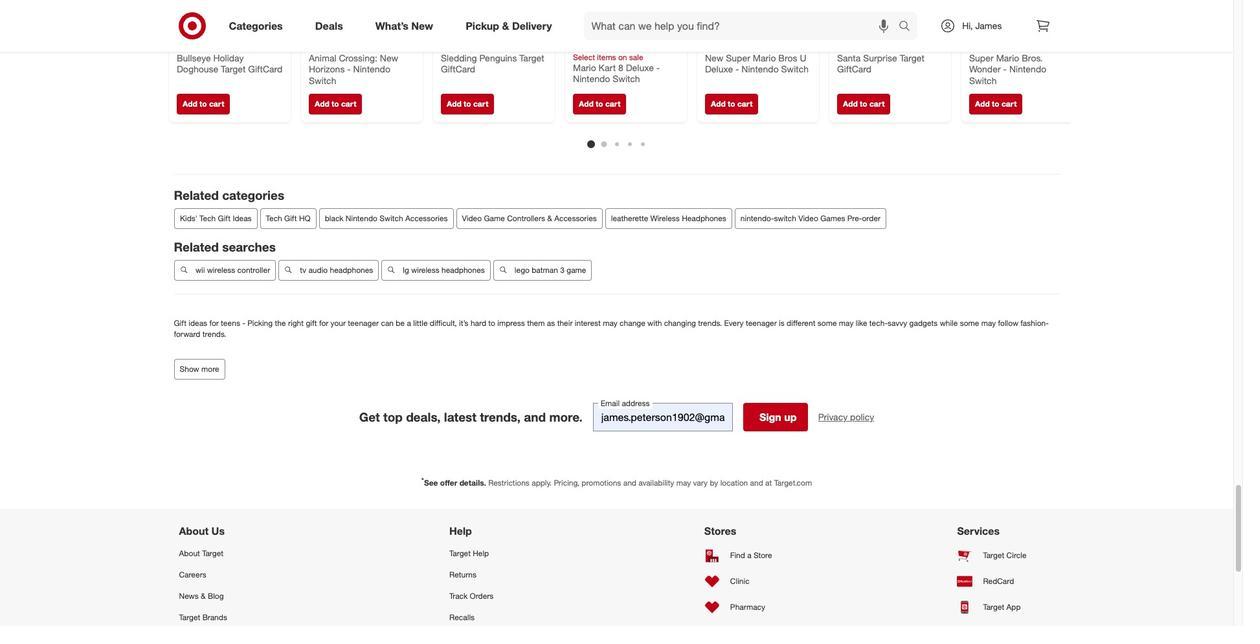 Task type: vqa. For each thing, say whether or not it's contained in the screenshot.
Black
yes



Task type: describe. For each thing, give the bounding box(es) containing it.
add to cart for $49.99 new super mario bros u deluxe - nintendo switch
[[711, 99, 752, 109]]

- inside $49.99 new super mario bros u deluxe - nintendo switch
[[735, 64, 739, 75]]

ideas
[[189, 318, 207, 328]]

location
[[720, 478, 748, 488]]

track
[[449, 592, 468, 602]]

may left 'change'
[[603, 318, 617, 328]]

- inside the $59.99 animal crossing: new horizons - nintendo switch
[[347, 64, 350, 75]]

0 horizontal spatial help
[[449, 525, 472, 538]]

add to cart for $59.99 super mario bros. wonder - nintendo switch
[[975, 99, 1016, 109]]

target down news
[[179, 613, 200, 623]]

by
[[710, 478, 718, 488]]

related searches
[[174, 240, 276, 255]]

up
[[784, 411, 797, 424]]

wonder
[[969, 64, 1000, 75]]

0 vertical spatial trends.
[[698, 318, 722, 328]]

target app link
[[957, 595, 1054, 621]]

add for $59.99 animal crossing: new horizons - nintendo switch
[[314, 99, 329, 109]]

hi, james
[[962, 20, 1002, 31]]

1 horizontal spatial and
[[623, 478, 636, 488]]

- inside $59.99 super mario bros. wonder - nintendo switch
[[1003, 64, 1006, 75]]

pharmacy link
[[704, 595, 785, 621]]

2 accessories from the left
[[554, 214, 596, 223]]

$5.00 - $500.00 sledding penguins target giftcard
[[441, 41, 544, 75]]

orders
[[470, 592, 494, 602]]

2 video from the left
[[798, 214, 818, 223]]

follow
[[998, 318, 1018, 328]]

video game controllers & accessories link
[[456, 209, 602, 229]]

redcard link
[[957, 569, 1054, 595]]

add for $44.99 - $59.99 select items on sale mario kart 8 deluxe - nintendo switch
[[578, 99, 593, 109]]

show more
[[180, 364, 219, 374]]

nintendo-
[[740, 214, 774, 223]]

game
[[484, 214, 505, 223]]

new inside the $59.99 animal crossing: new horizons - nintendo switch
[[380, 52, 398, 63]]

show more button
[[174, 359, 225, 380]]

wireless
[[650, 214, 679, 223]]

can
[[381, 318, 394, 328]]

wireless for wii
[[207, 265, 235, 275]]

show
[[180, 364, 199, 374]]

kids' tech gift ideas
[[180, 214, 251, 223]]

sledding penguins target giftcard image
[[441, 0, 547, 33]]

super inside $49.99 new super mario bros u deluxe - nintendo switch
[[726, 52, 750, 63]]

1 horizontal spatial gift
[[218, 214, 230, 223]]

- right sale
[[656, 62, 660, 73]]

a inside gift ideas for teens - picking the right gift for your teenager can be a little difficult, it's hard to impress them as their interest may change with changing trends. every teenager is different some may like tech-savvy gadgets while some may follow fashion- forward trends.
[[407, 318, 411, 328]]

what's new link
[[364, 12, 449, 40]]

the
[[275, 318, 286, 328]]

3
[[560, 265, 564, 275]]

1 teenager from the left
[[348, 318, 379, 328]]

target inside $5.00 - $500.00 sledding penguins target giftcard
[[519, 52, 544, 63]]

$5.00 for $5.00 - $500.00 santa surprise target giftcard
[[837, 41, 859, 52]]

giftcard for $5.00 - $500.00 santa surprise target giftcard
[[837, 64, 871, 75]]

search button
[[893, 12, 924, 43]]

store
[[754, 551, 772, 561]]

$5.00 - $500.00 bullseye holiday doghouse target giftcard
[[176, 41, 282, 75]]

teens
[[221, 318, 240, 328]]

horizons
[[309, 64, 344, 75]]

black
[[324, 214, 343, 223]]

mario inside $59.99 super mario bros. wonder - nintendo switch
[[996, 52, 1019, 63]]

tv audio headphones link
[[278, 260, 379, 281]]

target help link
[[449, 543, 532, 565]]

while
[[940, 318, 958, 328]]

to for sledding penguins target giftcard
[[463, 99, 471, 109]]

add to cart button for super mario bros. wonder - nintendo switch
[[969, 94, 1022, 115]]

target app
[[983, 603, 1021, 613]]

kart
[[598, 62, 616, 73]]

gadgets
[[909, 318, 938, 328]]

cart for holiday
[[209, 99, 224, 109]]

$5.00 for $5.00 - $500.00 bullseye holiday doghouse target giftcard
[[176, 41, 198, 52]]

sign up button
[[743, 403, 808, 432]]

tech inside kids' tech gift ideas link
[[199, 214, 215, 223]]

target brands
[[179, 613, 227, 623]]

1 video from the left
[[462, 214, 481, 223]]

recalls
[[449, 613, 475, 623]]

every
[[724, 318, 744, 328]]

headphones
[[682, 214, 726, 223]]

switch inside the $59.99 animal crossing: new horizons - nintendo switch
[[309, 75, 336, 86]]

wireless for lg
[[411, 265, 439, 275]]

impress
[[497, 318, 525, 328]]

1 horizontal spatial help
[[473, 549, 489, 559]]

add for $5.00 - $500.00 bullseye holiday doghouse target giftcard
[[182, 99, 197, 109]]

add to cart button for sledding penguins target giftcard
[[441, 94, 494, 115]]

clinic link
[[704, 569, 785, 595]]

tv audio headphones
[[300, 265, 373, 275]]

add for $5.00 - $500.00 santa surprise target giftcard
[[843, 99, 857, 109]]

bullseye
[[176, 52, 210, 63]]

leatherette wireless headphones link
[[605, 209, 732, 229]]

crossing:
[[339, 52, 377, 63]]

$5.00 for $5.00 - $500.00 sledding penguins target giftcard
[[441, 41, 463, 52]]

about target link
[[179, 543, 277, 565]]

1 vertical spatial &
[[547, 214, 552, 223]]

may left like
[[839, 318, 854, 328]]

2 horizontal spatial and
[[750, 478, 763, 488]]

james
[[975, 20, 1002, 31]]

target help
[[449, 549, 489, 559]]

your
[[331, 318, 346, 328]]

hard
[[471, 318, 486, 328]]

find a store link
[[704, 543, 785, 569]]

$59.99 super mario bros. wonder - nintendo switch
[[969, 41, 1046, 86]]

top
[[383, 410, 403, 425]]

$59.99 for $59.99 super mario bros. wonder - nintendo switch
[[969, 41, 996, 52]]

add to cart button for mario kart 8 deluxe - nintendo switch
[[573, 94, 626, 115]]

target down us
[[202, 549, 223, 559]]

add for $49.99 new super mario bros u deluxe - nintendo switch
[[711, 99, 725, 109]]

& for delivery
[[502, 19, 509, 32]]

1 accessories from the left
[[405, 214, 447, 223]]

find
[[730, 551, 745, 561]]

deals,
[[406, 410, 441, 425]]

1 horizontal spatial a
[[747, 551, 751, 561]]

* see offer details. restrictions apply. pricing, promotions and availability may vary by location and at target.com
[[421, 476, 812, 488]]

gift inside gift ideas for teens - picking the right gift for your teenager can be a little difficult, it's hard to impress them as their interest may change with changing trends. every teenager is different some may like tech-savvy gadgets while some may follow fashion- forward trends.
[[174, 318, 186, 328]]

to for animal crossing: new horizons - nintendo switch
[[331, 99, 339, 109]]

privacy policy link
[[818, 411, 874, 424]]

about for about us
[[179, 525, 209, 538]]

news & blog
[[179, 592, 224, 602]]

wii
[[195, 265, 205, 275]]

offer
[[440, 478, 457, 488]]

restrictions
[[488, 478, 530, 488]]

ideas
[[232, 214, 251, 223]]

promotions
[[582, 478, 621, 488]]

headphones for lg wireless headphones
[[441, 265, 484, 275]]

add to cart for $5.00 - $500.00 bullseye holiday doghouse target giftcard
[[182, 99, 224, 109]]

add for $59.99 super mario bros. wonder - nintendo switch
[[975, 99, 989, 109]]

add to cart button for bullseye holiday doghouse target giftcard
[[176, 94, 230, 115]]

privacy
[[818, 412, 848, 423]]

target left "app"
[[983, 603, 1004, 613]]

deluxe inside $49.99 new super mario bros u deluxe - nintendo switch
[[705, 64, 733, 75]]

2 some from the left
[[960, 318, 979, 328]]

gift
[[306, 318, 317, 328]]

cart for wonder
[[1001, 99, 1016, 109]]

to for super mario bros. wonder - nintendo switch
[[992, 99, 999, 109]]

track orders
[[449, 592, 494, 602]]

to inside gift ideas for teens - picking the right gift for your teenager can be a little difficult, it's hard to impress them as their interest may change with changing trends. every teenager is different some may like tech-savvy gadgets while some may follow fashion- forward trends.
[[488, 318, 495, 328]]

super inside $59.99 super mario bros. wonder - nintendo switch
[[969, 52, 993, 63]]

switch inside $49.99 new super mario bros u deluxe - nintendo switch
[[781, 64, 808, 75]]

little
[[413, 318, 428, 328]]

cart for bros
[[737, 99, 752, 109]]

surprise
[[863, 52, 897, 63]]

*
[[421, 476, 424, 484]]

categories
[[229, 19, 283, 32]]

find a store
[[730, 551, 772, 561]]

nintendo-switch video games pre-order link
[[734, 209, 886, 229]]



Task type: locate. For each thing, give the bounding box(es) containing it.
1 add from the left
[[182, 99, 197, 109]]

0 horizontal spatial mario
[[573, 62, 596, 73]]

4 add from the left
[[578, 99, 593, 109]]

policy
[[850, 412, 874, 423]]

add to cart down doghouse
[[182, 99, 224, 109]]

target down "delivery"
[[519, 52, 544, 63]]

related
[[174, 188, 219, 203], [174, 240, 219, 255]]

stores
[[704, 525, 736, 538]]

$500.00 up the penguins
[[471, 41, 504, 52]]

$59.99 for $59.99 animal crossing: new horizons - nintendo switch
[[309, 41, 336, 52]]

0 horizontal spatial teenager
[[348, 318, 379, 328]]

6 add to cart button from the left
[[837, 94, 890, 115]]

deluxe inside $44.99 - $59.99 select items on sale mario kart 8 deluxe - nintendo switch
[[626, 62, 654, 73]]

- inside $5.00 - $500.00 sledding penguins target giftcard
[[465, 41, 469, 52]]

about us
[[179, 525, 225, 538]]

video right 'switch'
[[798, 214, 818, 223]]

cart for penguins
[[473, 99, 488, 109]]

add to cart button for santa surprise target giftcard
[[837, 94, 890, 115]]

- right teens
[[242, 318, 245, 328]]

$59.99 inside the $59.99 animal crossing: new horizons - nintendo switch
[[309, 41, 336, 52]]

2 cart from the left
[[341, 99, 356, 109]]

5 cart from the left
[[737, 99, 752, 109]]

giftcard for $5.00 - $500.00 sledding penguins target giftcard
[[441, 64, 475, 75]]

- inside $5.00 - $500.00 bullseye holiday doghouse target giftcard
[[201, 41, 205, 52]]

0 horizontal spatial super
[[726, 52, 750, 63]]

headphones
[[330, 265, 373, 275], [441, 265, 484, 275]]

2 headphones from the left
[[441, 265, 484, 275]]

penguins
[[479, 52, 517, 63]]

mario left bros.
[[996, 52, 1019, 63]]

- up items
[[602, 41, 606, 52]]

to down horizons
[[331, 99, 339, 109]]

change
[[620, 318, 645, 328]]

mario
[[753, 52, 776, 63], [996, 52, 1019, 63], [573, 62, 596, 73]]

gift up forward
[[174, 318, 186, 328]]

0 horizontal spatial deluxe
[[626, 62, 654, 73]]

get
[[359, 410, 380, 425]]

animal crossing: new horizons - nintendo switch image
[[309, 0, 415, 33], [309, 0, 415, 33]]

to down doghouse
[[199, 99, 207, 109]]

help up target help
[[449, 525, 472, 538]]

1 $500.00 from the left
[[207, 41, 239, 52]]

8
[[618, 62, 623, 73]]

1 vertical spatial a
[[747, 551, 751, 561]]

tech left the hq
[[266, 214, 282, 223]]

1 horizontal spatial super
[[969, 52, 993, 63]]

6 cart from the left
[[869, 99, 884, 109]]

1 some from the left
[[818, 318, 837, 328]]

lg
[[403, 265, 409, 275]]

$49.99
[[705, 41, 732, 52]]

7 add to cart from the left
[[975, 99, 1016, 109]]

1 horizontal spatial some
[[960, 318, 979, 328]]

cart down doghouse
[[209, 99, 224, 109]]

add to cart button down doghouse
[[176, 94, 230, 115]]

tech-
[[869, 318, 888, 328]]

latest
[[444, 410, 476, 425]]

add to cart down kart
[[578, 99, 620, 109]]

$500.00 up surprise
[[868, 41, 900, 52]]

target down search button
[[899, 52, 924, 63]]

nintendo inside $59.99 super mario bros. wonder - nintendo switch
[[1009, 64, 1046, 75]]

0 vertical spatial help
[[449, 525, 472, 538]]

new inside $49.99 new super mario bros u deluxe - nintendo switch
[[705, 52, 723, 63]]

1 horizontal spatial tech
[[266, 214, 282, 223]]

related for related categories
[[174, 188, 219, 203]]

and
[[524, 410, 546, 425], [623, 478, 636, 488], [750, 478, 763, 488]]

holiday
[[213, 52, 243, 63]]

2 horizontal spatial $59.99
[[969, 41, 996, 52]]

add down select
[[578, 99, 593, 109]]

add to cart for $44.99 - $59.99 select items on sale mario kart 8 deluxe - nintendo switch
[[578, 99, 620, 109]]

video
[[462, 214, 481, 223], [798, 214, 818, 223]]

2 wireless from the left
[[411, 265, 439, 275]]

add down the sledding
[[446, 99, 461, 109]]

cart for surprise
[[869, 99, 884, 109]]

2 horizontal spatial mario
[[996, 52, 1019, 63]]

add to cart button down the sledding
[[441, 94, 494, 115]]

1 horizontal spatial for
[[319, 318, 328, 328]]

2 for from the left
[[319, 318, 328, 328]]

new super mario bros u deluxe - nintendo switch image
[[705, 0, 811, 33], [705, 0, 811, 33]]

may
[[603, 318, 617, 328], [839, 318, 854, 328], [981, 318, 996, 328], [676, 478, 691, 488]]

1 horizontal spatial new
[[411, 19, 433, 32]]

new down $49.99 on the right top
[[705, 52, 723, 63]]

add to cart for $5.00 - $500.00 santa surprise target giftcard
[[843, 99, 884, 109]]

trends. left the every
[[698, 318, 722, 328]]

3 add from the left
[[446, 99, 461, 109]]

2 giftcard from the left
[[441, 64, 475, 75]]

help up returns link
[[473, 549, 489, 559]]

1 headphones from the left
[[330, 265, 373, 275]]

add down horizons
[[314, 99, 329, 109]]

0 horizontal spatial headphones
[[330, 265, 373, 275]]

pharmacy
[[730, 603, 765, 613]]

nintendo down bros
[[741, 64, 778, 75]]

about for about target
[[179, 549, 200, 559]]

2 related from the top
[[174, 240, 219, 255]]

1 about from the top
[[179, 525, 209, 538]]

0 horizontal spatial giftcard
[[248, 64, 282, 75]]

trends,
[[480, 410, 521, 425]]

What can we help you find? suggestions appear below search field
[[584, 12, 902, 40]]

2 $500.00 from the left
[[471, 41, 504, 52]]

redcard
[[983, 577, 1014, 587]]

like
[[856, 318, 867, 328]]

1 $59.99 from the left
[[309, 41, 336, 52]]

nintendo inside the $59.99 animal crossing: new horizons - nintendo switch
[[353, 64, 390, 75]]

1 horizontal spatial accessories
[[554, 214, 596, 223]]

$59.99 up animal
[[309, 41, 336, 52]]

- inside $5.00 - $500.00 santa surprise target giftcard
[[861, 41, 865, 52]]

nintendo right black
[[345, 214, 377, 223]]

delivery
[[512, 19, 552, 32]]

3 giftcard from the left
[[837, 64, 871, 75]]

wireless right lg
[[411, 265, 439, 275]]

$5.00 inside $5.00 - $500.00 santa surprise target giftcard
[[837, 41, 859, 52]]

2 teenager from the left
[[746, 318, 777, 328]]

-
[[201, 41, 205, 52], [465, 41, 469, 52], [602, 41, 606, 52], [861, 41, 865, 52], [656, 62, 660, 73], [347, 64, 350, 75], [735, 64, 739, 75], [1003, 64, 1006, 75], [242, 318, 245, 328]]

to for mario kart 8 deluxe - nintendo switch
[[595, 99, 603, 109]]

tech
[[199, 214, 215, 223], [266, 214, 282, 223]]

black nintendo switch accessories link
[[319, 209, 453, 229]]

apply.
[[532, 478, 552, 488]]

$500.00
[[207, 41, 239, 52], [471, 41, 504, 52], [868, 41, 900, 52]]

2 add to cart button from the left
[[309, 94, 362, 115]]

1 horizontal spatial &
[[502, 19, 509, 32]]

giftcard inside $5.00 - $500.00 santa surprise target giftcard
[[837, 64, 871, 75]]

4 cart from the left
[[605, 99, 620, 109]]

& right controllers
[[547, 214, 552, 223]]

switch up lg
[[379, 214, 403, 223]]

2 horizontal spatial new
[[705, 52, 723, 63]]

0 horizontal spatial new
[[380, 52, 398, 63]]

giftcard down santa
[[837, 64, 871, 75]]

picking
[[247, 318, 273, 328]]

add to cart for $5.00 - $500.00 sledding penguins target giftcard
[[446, 99, 488, 109]]

sledding
[[441, 52, 477, 63]]

nintendo down kart
[[573, 73, 610, 84]]

mario kart 8 deluxe - nintendo switch image
[[573, 0, 679, 33], [573, 0, 679, 33]]

savvy
[[888, 318, 907, 328]]

2 tech from the left
[[266, 214, 282, 223]]

0 horizontal spatial $500.00
[[207, 41, 239, 52]]

0 horizontal spatial some
[[818, 318, 837, 328]]

some right different
[[818, 318, 837, 328]]

app
[[1006, 603, 1021, 613]]

$5.00 up the sledding
[[441, 41, 463, 52]]

2 add to cart from the left
[[314, 99, 356, 109]]

headphones right audio
[[330, 265, 373, 275]]

target circle
[[983, 551, 1027, 561]]

for right ideas
[[209, 318, 219, 328]]

see
[[424, 478, 438, 488]]

3 $5.00 from the left
[[837, 41, 859, 52]]

$5.00 inside $5.00 - $500.00 bullseye holiday doghouse target giftcard
[[176, 41, 198, 52]]

wii wireless controller
[[195, 265, 270, 275]]

santa
[[837, 52, 860, 63]]

to for new super mario bros u deluxe - nintendo switch
[[727, 99, 735, 109]]

nintendo inside $49.99 new super mario bros u deluxe - nintendo switch
[[741, 64, 778, 75]]

add to cart button for animal crossing: new horizons - nintendo switch
[[309, 94, 362, 115]]

1 giftcard from the left
[[248, 64, 282, 75]]

2 horizontal spatial $500.00
[[868, 41, 900, 52]]

& for blog
[[201, 592, 206, 602]]

to down santa
[[860, 99, 867, 109]]

3 $500.00 from the left
[[868, 41, 900, 52]]

0 horizontal spatial accessories
[[405, 214, 447, 223]]

2 horizontal spatial giftcard
[[837, 64, 871, 75]]

headphones up the it's
[[441, 265, 484, 275]]

news
[[179, 592, 199, 602]]

0 vertical spatial a
[[407, 318, 411, 328]]

None text field
[[593, 403, 733, 432]]

1 horizontal spatial mario
[[753, 52, 776, 63]]

about
[[179, 525, 209, 538], [179, 549, 200, 559]]

to for bullseye holiday doghouse target giftcard
[[199, 99, 207, 109]]

add to cart button down kart
[[573, 94, 626, 115]]

add to cart down the wonder
[[975, 99, 1016, 109]]

gift ideas for teens - picking the right gift for your teenager can be a little difficult, it's hard to impress them as their interest may change with changing trends. every teenager is different some may like tech-savvy gadgets while some may follow fashion- forward trends.
[[174, 318, 1049, 339]]

$500.00 for holiday
[[207, 41, 239, 52]]

$500.00 for penguins
[[471, 41, 504, 52]]

7 cart from the left
[[1001, 99, 1016, 109]]

1 horizontal spatial $500.00
[[471, 41, 504, 52]]

2 horizontal spatial &
[[547, 214, 552, 223]]

a right "find"
[[747, 551, 751, 561]]

- inside gift ideas for teens - picking the right gift for your teenager can be a little difficult, it's hard to impress them as their interest may change with changing trends. every teenager is different some may like tech-savvy gadgets while some may follow fashion- forward trends.
[[242, 318, 245, 328]]

0 horizontal spatial video
[[462, 214, 481, 223]]

may left follow
[[981, 318, 996, 328]]

wireless
[[207, 265, 235, 275], [411, 265, 439, 275]]

add down santa
[[843, 99, 857, 109]]

target brands link
[[179, 608, 277, 627]]

2 super from the left
[[969, 52, 993, 63]]

pickup & delivery
[[466, 19, 552, 32]]

- up the sledding
[[465, 41, 469, 52]]

0 horizontal spatial trends.
[[202, 330, 226, 339]]

switch down the wonder
[[969, 75, 996, 86]]

add for $5.00 - $500.00 sledding penguins target giftcard
[[446, 99, 461, 109]]

deluxe right 8
[[626, 62, 654, 73]]

controller
[[237, 265, 270, 275]]

gift
[[218, 214, 230, 223], [284, 214, 297, 223], [174, 318, 186, 328]]

gift left ideas
[[218, 214, 230, 223]]

us
[[211, 525, 225, 538]]

cart down $5.00 - $500.00 sledding penguins target giftcard
[[473, 99, 488, 109]]

cart down kart
[[605, 99, 620, 109]]

& left "blog"
[[201, 592, 206, 602]]

$49.99 new super mario bros u deluxe - nintendo switch
[[705, 41, 808, 75]]

add to cart down santa
[[843, 99, 884, 109]]

gift left the hq
[[284, 214, 297, 223]]

3 cart from the left
[[473, 99, 488, 109]]

1 vertical spatial about
[[179, 549, 200, 559]]

& right pickup on the top of the page
[[502, 19, 509, 32]]

add to cart for $59.99 animal crossing: new horizons - nintendo switch
[[314, 99, 356, 109]]

0 horizontal spatial wireless
[[207, 265, 235, 275]]

pickup
[[466, 19, 499, 32]]

1 vertical spatial related
[[174, 240, 219, 255]]

their
[[557, 318, 573, 328]]

3 add to cart button from the left
[[441, 94, 494, 115]]

$59.99
[[309, 41, 336, 52], [608, 41, 636, 52], [969, 41, 996, 52]]

giftcard inside $5.00 - $500.00 bullseye holiday doghouse target giftcard
[[248, 64, 282, 75]]

- up bullseye
[[201, 41, 205, 52]]

3 add to cart from the left
[[446, 99, 488, 109]]

4 add to cart from the left
[[578, 99, 620, 109]]

nintendo inside $44.99 - $59.99 select items on sale mario kart 8 deluxe - nintendo switch
[[573, 73, 610, 84]]

may inside * see offer details. restrictions apply. pricing, promotions and availability may vary by location and at target.com
[[676, 478, 691, 488]]

$59.99 inside $59.99 super mario bros. wonder - nintendo switch
[[969, 41, 996, 52]]

and left availability
[[623, 478, 636, 488]]

to down kart
[[595, 99, 603, 109]]

0 horizontal spatial a
[[407, 318, 411, 328]]

wireless right wii
[[207, 265, 235, 275]]

add to cart button
[[176, 94, 230, 115], [309, 94, 362, 115], [441, 94, 494, 115], [573, 94, 626, 115], [705, 94, 758, 115], [837, 94, 890, 115], [969, 94, 1022, 115]]

0 horizontal spatial and
[[524, 410, 546, 425]]

them
[[527, 318, 545, 328]]

4 add to cart button from the left
[[573, 94, 626, 115]]

1 vertical spatial trends.
[[202, 330, 226, 339]]

- down "crossing:"
[[347, 64, 350, 75]]

careers
[[179, 570, 206, 580]]

mario left bros
[[753, 52, 776, 63]]

nintendo-switch video games pre-order
[[740, 214, 880, 223]]

to down the sledding
[[463, 99, 471, 109]]

different
[[787, 318, 815, 328]]

1 related from the top
[[174, 188, 219, 203]]

bros
[[778, 52, 797, 63]]

to for santa surprise target giftcard
[[860, 99, 867, 109]]

$500.00 inside $5.00 - $500.00 santa surprise target giftcard
[[868, 41, 900, 52]]

1 horizontal spatial trends.
[[698, 318, 722, 328]]

0 horizontal spatial &
[[201, 592, 206, 602]]

for
[[209, 318, 219, 328], [319, 318, 328, 328]]

2 vertical spatial &
[[201, 592, 206, 602]]

tech inside tech gift hq link
[[266, 214, 282, 223]]

target inside $5.00 - $500.00 santa surprise target giftcard
[[899, 52, 924, 63]]

cart down the $59.99 animal crossing: new horizons - nintendo switch
[[341, 99, 356, 109]]

1 super from the left
[[726, 52, 750, 63]]

as
[[547, 318, 555, 328]]

for right gift
[[319, 318, 328, 328]]

forward
[[174, 330, 200, 339]]

news & blog link
[[179, 586, 277, 608]]

0 horizontal spatial $59.99
[[309, 41, 336, 52]]

2 $5.00 from the left
[[441, 41, 463, 52]]

mario down '$44.99'
[[573, 62, 596, 73]]

and left at
[[750, 478, 763, 488]]

target down holiday
[[221, 64, 245, 75]]

1 horizontal spatial wireless
[[411, 265, 439, 275]]

$59.99 inside $44.99 - $59.99 select items on sale mario kart 8 deluxe - nintendo switch
[[608, 41, 636, 52]]

careers link
[[179, 565, 277, 586]]

add to cart down the sledding
[[446, 99, 488, 109]]

changing
[[664, 318, 696, 328]]

6 add from the left
[[843, 99, 857, 109]]

cart for items
[[605, 99, 620, 109]]

add to cart button down santa
[[837, 94, 890, 115]]

$5.00 up santa
[[837, 41, 859, 52]]

cart down $49.99 new super mario bros u deluxe - nintendo switch
[[737, 99, 752, 109]]

deluxe down $49.99 on the right top
[[705, 64, 733, 75]]

add to cart down horizons
[[314, 99, 356, 109]]

vary
[[693, 478, 708, 488]]

new for what's
[[411, 19, 433, 32]]

hq
[[299, 214, 310, 223]]

0 vertical spatial about
[[179, 525, 209, 538]]

add to cart button down horizons
[[309, 94, 362, 115]]

7 add from the left
[[975, 99, 989, 109]]

some right "while"
[[960, 318, 979, 328]]

$59.99 up on
[[608, 41, 636, 52]]

switch
[[774, 214, 796, 223]]

add to cart button down $49.99 new super mario bros u deluxe - nintendo switch
[[705, 94, 758, 115]]

be
[[396, 318, 405, 328]]

order
[[862, 214, 880, 223]]

2 horizontal spatial gift
[[284, 214, 297, 223]]

new right the what's
[[411, 19, 433, 32]]

add to cart down $49.99 new super mario bros u deluxe - nintendo switch
[[711, 99, 752, 109]]

5 add to cart from the left
[[711, 99, 752, 109]]

$5.00 inside $5.00 - $500.00 sledding penguins target giftcard
[[441, 41, 463, 52]]

2 horizontal spatial $5.00
[[837, 41, 859, 52]]

a right be
[[407, 318, 411, 328]]

nintendo down "crossing:"
[[353, 64, 390, 75]]

about up careers
[[179, 549, 200, 559]]

availability
[[639, 478, 674, 488]]

- up surprise
[[861, 41, 865, 52]]

1 horizontal spatial teenager
[[746, 318, 777, 328]]

about up about target
[[179, 525, 209, 538]]

target inside $5.00 - $500.00 bullseye holiday doghouse target giftcard
[[221, 64, 245, 75]]

1 horizontal spatial giftcard
[[441, 64, 475, 75]]

1 for from the left
[[209, 318, 219, 328]]

to right the "hard"
[[488, 318, 495, 328]]

0 vertical spatial &
[[502, 19, 509, 32]]

switch inside $44.99 - $59.99 select items on sale mario kart 8 deluxe - nintendo switch
[[612, 73, 640, 84]]

2 add from the left
[[314, 99, 329, 109]]

1 vertical spatial help
[[473, 549, 489, 559]]

new inside what's new link
[[411, 19, 433, 32]]

1 horizontal spatial headphones
[[441, 265, 484, 275]]

bullseye holiday doghouse target giftcard image
[[176, 0, 283, 33]]

right
[[288, 318, 304, 328]]

1 horizontal spatial $59.99
[[608, 41, 636, 52]]

more
[[201, 364, 219, 374]]

1 add to cart from the left
[[182, 99, 224, 109]]

5 add to cart button from the left
[[705, 94, 758, 115]]

kids'
[[180, 214, 197, 223]]

$500.00 inside $5.00 - $500.00 sledding penguins target giftcard
[[471, 41, 504, 52]]

tv
[[300, 265, 306, 275]]

santa surprise target giftcard image
[[837, 0, 943, 33]]

about target
[[179, 549, 223, 559]]

cart for horizons
[[341, 99, 356, 109]]

target left circle
[[983, 551, 1004, 561]]

switch down horizons
[[309, 75, 336, 86]]

games
[[820, 214, 845, 223]]

cart down surprise
[[869, 99, 884, 109]]

batman
[[531, 265, 558, 275]]

3 $59.99 from the left
[[969, 41, 996, 52]]

add to cart button for new super mario bros u deluxe - nintendo switch
[[705, 94, 758, 115]]

0 horizontal spatial gift
[[174, 318, 186, 328]]

0 horizontal spatial tech
[[199, 214, 215, 223]]

and left more.
[[524, 410, 546, 425]]

5 add from the left
[[711, 99, 725, 109]]

nintendo down bros.
[[1009, 64, 1046, 75]]

super mario bros. wonder - nintendo switch image
[[969, 0, 1075, 33], [969, 0, 1075, 33]]

deals link
[[304, 12, 359, 40]]

1 horizontal spatial deluxe
[[705, 64, 733, 75]]

mario inside $44.99 - $59.99 select items on sale mario kart 8 deluxe - nintendo switch
[[573, 62, 596, 73]]

7 add to cart button from the left
[[969, 94, 1022, 115]]

new for $49.99
[[705, 52, 723, 63]]

0 horizontal spatial for
[[209, 318, 219, 328]]

1 add to cart button from the left
[[176, 94, 230, 115]]

clinic
[[730, 577, 749, 587]]

0 vertical spatial related
[[174, 188, 219, 203]]

target up "returns"
[[449, 549, 471, 559]]

$500.00 for surprise
[[868, 41, 900, 52]]

searches
[[222, 240, 276, 255]]

kids' tech gift ideas link
[[174, 209, 257, 229]]

track orders link
[[449, 586, 532, 608]]

2 about from the top
[[179, 549, 200, 559]]

1 horizontal spatial $5.00
[[441, 41, 463, 52]]

leatherette
[[611, 214, 648, 223]]

$500.00 up holiday
[[207, 41, 239, 52]]

1 $5.00 from the left
[[176, 41, 198, 52]]

new right "crossing:"
[[380, 52, 398, 63]]

0 horizontal spatial $5.00
[[176, 41, 198, 52]]

6 add to cart from the left
[[843, 99, 884, 109]]

headphones for tv audio headphones
[[330, 265, 373, 275]]

add down the wonder
[[975, 99, 989, 109]]

1 cart from the left
[[209, 99, 224, 109]]

giftcard inside $5.00 - $500.00 sledding penguins target giftcard
[[441, 64, 475, 75]]

mario inside $49.99 new super mario bros u deluxe - nintendo switch
[[753, 52, 776, 63]]

switch inside $59.99 super mario bros. wonder - nintendo switch
[[969, 75, 996, 86]]

1 wireless from the left
[[207, 265, 235, 275]]

details.
[[459, 478, 486, 488]]

2 $59.99 from the left
[[608, 41, 636, 52]]

$500.00 inside $5.00 - $500.00 bullseye holiday doghouse target giftcard
[[207, 41, 239, 52]]

1 horizontal spatial video
[[798, 214, 818, 223]]

add down $49.99 on the right top
[[711, 99, 725, 109]]

related for related searches
[[174, 240, 219, 255]]

1 tech from the left
[[199, 214, 215, 223]]

related categories
[[174, 188, 284, 203]]

to down the wonder
[[992, 99, 999, 109]]

add to cart button down the wonder
[[969, 94, 1022, 115]]



